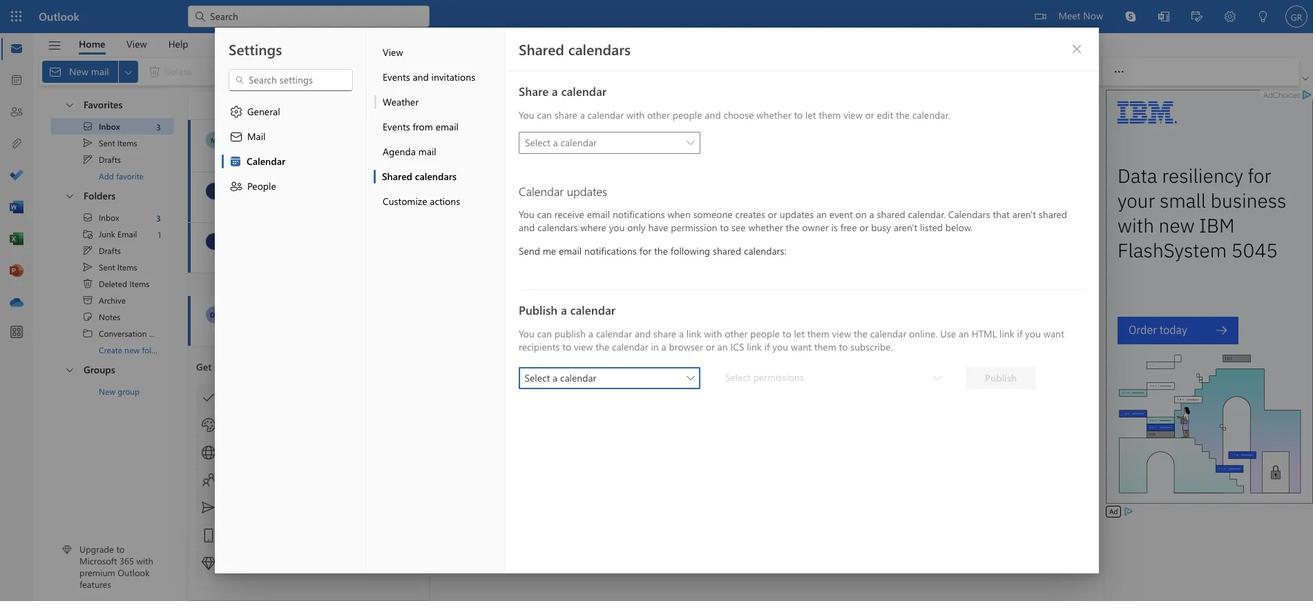 Task type: describe. For each thing, give the bounding box(es) containing it.
publish a calendar
[[519, 303, 615, 318]]

5:19 pm
[[372, 192, 399, 203]]

view inside 'tab list'
[[126, 37, 147, 50]]

inbox 
[[231, 98, 276, 113]]

7 tree item from the top
[[50, 259, 174, 276]]

microsoft account security info was added
[[229, 192, 389, 203]]

an inside you can receive email notifications when someone creates or updates an event on a shared calendar. calendars that aren't shared and calendars where you only have permission to see whether the owner is free or busy aren't listed below.
[[816, 208, 827, 221]]

0 horizontal spatial link
[[686, 328, 701, 341]]

 mark all as read
[[562, 65, 646, 79]]

the up the free. on the bottom right
[[854, 328, 868, 341]]

document containing settings
[[0, 0, 1314, 602]]

settings heading
[[228, 39, 282, 59]]

permission
[[671, 221, 717, 234]]

on
[[856, 208, 867, 221]]

weather
[[382, 95, 418, 108]]

as
[[616, 65, 625, 78]]

account for microsoft account team
[[274, 178, 309, 191]]

take
[[744, 371, 763, 384]]

with up download
[[804, 371, 823, 384]]

1 horizontal spatial if
[[1017, 328, 1023, 341]]

a inside you can receive email notifications when someone creates or updates an event on a shared calendar. calendars that aren't shared and calendars where you only have permission to see whether the owner is free or busy aren't listed below.
[[869, 208, 874, 221]]

agenda mail button
[[373, 140, 504, 164]]

meet
[[1059, 9, 1081, 22]]


[[235, 75, 244, 85]]

view inside document
[[382, 46, 403, 59]]

1
[[158, 229, 161, 240]]

invitations
[[431, 70, 475, 84]]

conversation
[[99, 328, 147, 339]]

 for folders
[[64, 190, 75, 201]]

started
[[214, 361, 245, 374]]

people inside share a calendar element
[[673, 108, 702, 122]]

new group tree item
[[50, 384, 174, 400]]

settings
[[228, 39, 282, 59]]

outlook inside upgrade to microsoft 365 with premium outlook features
[[118, 567, 150, 579]]

you for you can share a calendar with other people and choose whether to let them view or edit the calendar.
[[519, 108, 534, 122]]

new inside message list no conversations selected list box
[[296, 316, 312, 327]]

event
[[829, 208, 853, 221]]


[[229, 180, 243, 193]]

 button
[[1066, 38, 1088, 60]]

tab list inside 'application'
[[68, 33, 199, 55]]

0 horizontal spatial updates
[[567, 184, 607, 199]]

 inbox for 1st tree item from the top
[[82, 121, 120, 132]]

inbox inside tree
[[99, 212, 119, 223]]

when
[[668, 208, 691, 221]]

excel image
[[10, 233, 23, 247]]

create new folder tree item
[[50, 342, 174, 359]]

message list no conversations selected list box
[[188, 120, 441, 601]]

to up permissions
[[782, 328, 791, 341]]

 general
[[229, 105, 280, 119]]

microsoft account security info verification
[[229, 243, 390, 254]]

me
[[543, 245, 556, 258]]

1 horizontal spatial link
[[747, 341, 762, 354]]

info for was
[[331, 192, 346, 203]]

folders
[[84, 189, 116, 202]]

share a calendar
[[519, 84, 606, 99]]

in
[[651, 341, 659, 354]]

info for verification
[[331, 243, 346, 254]]

 button
[[383, 96, 402, 115]]

inbox inside inbox 
[[231, 98, 256, 112]]

items inside  sent items  drafts
[[117, 138, 137, 149]]

only
[[627, 221, 645, 234]]

 button for favorites
[[57, 93, 81, 116]]

select a calendar for first select a calendar field from the bottom
[[525, 372, 597, 385]]

help
[[168, 37, 188, 50]]

let inside share a calendar element
[[805, 108, 816, 122]]

create
[[99, 345, 122, 356]]

send me email notifications for the following shared calendars:
[[519, 245, 786, 258]]

meet now
[[1059, 9, 1104, 22]]

to inside you're going places. take outlook with you for free. scan the qr code with your phone camera to download outlook mobile
[[797, 391, 806, 404]]


[[562, 65, 576, 79]]

to down tags group
[[794, 108, 803, 122]]

0 vertical spatial whether
[[757, 108, 791, 122]]

1 horizontal spatial want
[[1044, 328, 1064, 341]]

can for publish
[[537, 328, 552, 341]]

or right creates
[[768, 208, 777, 221]]

you can receive email notifications when someone creates or updates an event on a shared calendar. calendars that aren't shared and calendars where you only have permission to see whether the owner is free or busy aren't listed below.
[[519, 208, 1067, 234]]

calendar for calendar updates
[[519, 184, 564, 199]]

1 vertical spatial items
[[117, 262, 137, 273]]

history
[[149, 328, 175, 339]]

 sent items  drafts
[[82, 138, 137, 165]]


[[262, 99, 276, 113]]

to left subscribe.
[[839, 341, 848, 354]]

whether inside you can receive email notifications when someone creates or updates an event on a shared calendar. calendars that aren't shared and calendars where you only have permission to see whether the owner is free or busy aren't listed below.
[[748, 221, 783, 234]]

free
[[840, 221, 857, 234]]


[[82, 229, 93, 240]]

select a calendar field inside share a calendar element
[[519, 132, 700, 155]]

email
[[118, 229, 137, 240]]

2 vertical spatial items
[[130, 278, 149, 290]]

customize
[[382, 195, 427, 208]]

powerpoint image
[[10, 265, 23, 278]]

groups tree item
[[50, 359, 174, 384]]

following
[[671, 245, 710, 258]]

people inside you can publish a calendar and share a link with other people to let them view the calendar online. use an html link if you want recipients to view the calendar in a browser or an ics link if you want them to subscribe.
[[750, 328, 780, 341]]

0 horizontal spatial aren't
[[894, 221, 917, 234]]


[[202, 529, 216, 543]]

with inside you can publish a calendar and share a link with other people to let them view the calendar online. use an html link if you want recipients to view the calendar in a browser or an ics link if you want them to subscribe.
[[704, 328, 722, 341]]

browser
[[669, 341, 703, 354]]

other inside you can publish a calendar and share a link with other people to let them view the calendar online. use an html link if you want recipients to view the calendar in a browser or an ics link if you want them to subscribe.
[[725, 328, 748, 341]]

recipients
[[519, 341, 560, 354]]

groups
[[84, 363, 115, 377]]

fri
[[361, 316, 369, 326]]

calendars inside button
[[415, 170, 456, 183]]

receive
[[554, 208, 584, 221]]

premium features image
[[62, 546, 72, 556]]

tree item containing 
[[50, 325, 175, 342]]


[[406, 101, 417, 112]]

move & delete group
[[42, 58, 469, 86]]

more apps image
[[10, 326, 23, 340]]

permissions
[[753, 371, 804, 384]]

verification
[[348, 243, 390, 254]]

microsoft for microsoft account security info verification
[[229, 243, 265, 254]]

other inside share a calendar element
[[647, 108, 670, 122]]

you for you can publish a calendar and share a link with other people to let them view the calendar online. use an html link if you want recipients to view the calendar in a browser or an ics link if you want them to subscribe.
[[519, 328, 534, 341]]

shared calendars inside tab panel
[[519, 39, 631, 59]]

calendars
[[948, 208, 990, 221]]

shared calendars heading
[[519, 39, 631, 59]]

1 vertical spatial notifications
[[584, 245, 637, 258]]

people image
[[10, 106, 23, 120]]

tool
[[322, 140, 337, 151]]

1 pm from the top
[[388, 192, 399, 203]]

let inside you can publish a calendar and share a link with other people to let them view the calendar online. use an html link if you want recipients to view the calendar in a browser or an ics link if you want them to subscribe.
[[794, 328, 805, 341]]

tree item containing 
[[50, 276, 174, 292]]

or inside you can publish a calendar and share a link with other people to let them view the calendar online. use an html link if you want recipients to view the calendar in a browser or an ics link if you want them to subscribe.
[[706, 341, 715, 354]]

events for events from email
[[382, 120, 410, 133]]

2 select a calendar field from the top
[[519, 368, 700, 390]]

updates inside you can receive email notifications when someone creates or updates an event on a shared calendar. calendars that aren't shared and calendars where you only have permission to see whether the owner is free or busy aren't listed below.
[[780, 208, 814, 221]]

share a calendar element
[[519, 108, 1085, 272]]

mail image
[[10, 42, 23, 56]]

365 for upgrade to microsoft 365
[[318, 557, 334, 570]]

outlook link
[[39, 0, 79, 33]]

 inside  drafts  sent items  deleted items  archive  notes  conversation history
[[82, 245, 93, 256]]

you right html
[[1025, 328, 1041, 341]]

mt for microsoft account security info was added
[[209, 187, 219, 196]]

with inside share a calendar element
[[626, 108, 644, 122]]

select inside share a calendar element
[[525, 136, 550, 149]]

outlook inside banner
[[39, 9, 79, 23]]

someone
[[693, 208, 733, 221]]

upgrade to microsoft 365 with premium outlook features
[[79, 544, 153, 591]]

and left choose
[[705, 108, 721, 122]]

select a calendar for select a calendar field inside the share a calendar element
[[525, 136, 597, 149]]

outlook banner
[[0, 0, 1314, 33]]

scan
[[613, 391, 633, 404]]

6 tree item from the top
[[50, 243, 174, 259]]

0 horizontal spatial view button
[[116, 33, 157, 55]]

view up the select permissions field
[[832, 328, 851, 341]]

you for you can receive email notifications when someone creates or updates an event on a shared calendar. calendars that aren't shared and calendars where you only have permission to see whether the owner is free or busy aren't listed below.
[[519, 208, 534, 221]]

0 horizontal spatial want
[[791, 341, 811, 354]]

select for calendars
[[525, 372, 550, 385]]

365 for upgrade to microsoft 365 with premium outlook features
[[120, 556, 134, 568]]

mail
[[418, 145, 436, 158]]

for inside share a calendar element
[[639, 245, 651, 258]]

1 horizontal spatial shared
[[877, 208, 905, 221]]

agenda mail
[[382, 145, 436, 158]]

an
[[229, 140, 240, 151]]

outlook down the free. on the bottom right
[[854, 391, 888, 404]]

with inside upgrade to microsoft 365 with premium outlook features
[[136, 556, 153, 568]]

upgrade for upgrade to microsoft 365 with premium outlook features
[[79, 544, 114, 556]]

is
[[831, 221, 838, 234]]

shared calendars button
[[373, 164, 504, 189]]

0 horizontal spatial if
[[764, 341, 770, 354]]

create new folder
[[99, 345, 163, 356]]

 button for groups
[[57, 359, 81, 381]]

you're going places. take outlook with you for free. scan the qr code with your phone camera to download outlook mobile
[[613, 371, 921, 404]]


[[228, 155, 242, 169]]

word image
[[10, 201, 23, 215]]

0 horizontal spatial share
[[554, 108, 577, 122]]

calendars inside you can receive email notifications when someone creates or updates an event on a shared calendar. calendars that aren't shared and calendars where you only have permission to see whether the owner is free or busy aren't listed below.
[[537, 221, 578, 234]]

inbox inside the favorites tree
[[99, 121, 120, 132]]

calendar for calendar
[[246, 155, 285, 168]]

from
[[413, 120, 433, 133]]

favorite
[[116, 171, 144, 182]]

0 horizontal spatial shared
[[713, 245, 741, 258]]


[[82, 328, 93, 339]]

 inbox for fourth tree item from the top
[[82, 212, 119, 223]]

2:05
[[371, 316, 386, 326]]

0 vertical spatial calendar.
[[912, 108, 950, 122]]

events and invitations button
[[373, 65, 504, 90]]

get
[[196, 361, 212, 374]]

the right publish
[[595, 341, 609, 354]]


[[202, 474, 216, 488]]

get started
[[196, 361, 245, 374]]

the inside you're going places. take outlook with you for free. scan the qr code with your phone camera to download outlook mobile
[[635, 391, 649, 404]]

outlook.com
[[314, 316, 363, 327]]

security for was
[[300, 192, 329, 203]]



Task type: locate. For each thing, give the bounding box(es) containing it.
2  from the top
[[82, 212, 93, 223]]

or left edit
[[865, 108, 874, 122]]

that
[[993, 208, 1010, 221]]

 heading
[[213, 92, 280, 120]]

mt
[[209, 187, 219, 196], [209, 237, 219, 247]]

robust
[[293, 140, 319, 151]]

team
[[312, 178, 334, 191]]

0 horizontal spatial other
[[647, 108, 670, 122]]

welcome to your new outlook.com account
[[229, 316, 395, 327]]

and inside button
[[413, 70, 429, 84]]

8 tree item from the top
[[50, 276, 174, 292]]

1 vertical spatial security
[[300, 243, 329, 254]]

drafts
[[99, 154, 121, 165], [99, 245, 121, 256]]

 junk email
[[82, 229, 137, 240]]

customize actions
[[382, 195, 460, 208]]

tree item
[[50, 118, 174, 135], [50, 135, 174, 151], [50, 151, 174, 168], [50, 209, 174, 226], [50, 226, 174, 243], [50, 243, 174, 259], [50, 259, 174, 276], [50, 276, 174, 292], [50, 292, 174, 309], [50, 309, 174, 325], [50, 325, 175, 342]]

let up permissions
[[794, 328, 805, 341]]

tree item up  junk email
[[50, 209, 174, 226]]

can left receive
[[537, 208, 552, 221]]

1 horizontal spatial 365
[[318, 557, 334, 570]]

5 tree item from the top
[[50, 226, 174, 243]]

to right recipients
[[562, 341, 571, 354]]

2 security from the top
[[300, 243, 329, 254]]

to right the ''
[[264, 557, 272, 570]]

1 vertical spatial 3
[[156, 212, 161, 224]]

share up you're on the bottom
[[653, 328, 676, 341]]

1 vertical spatial let
[[794, 328, 805, 341]]

events up teams
[[382, 120, 410, 133]]

2 horizontal spatial shared
[[1039, 208, 1067, 221]]

 for favorites
[[64, 99, 75, 110]]

tags group
[[555, 58, 980, 86]]

calendars:
[[744, 245, 786, 258]]

document
[[0, 0, 1314, 602]]


[[202, 391, 216, 405]]

0 horizontal spatial calendar
[[246, 155, 285, 168]]

folders tree item
[[50, 184, 174, 209]]

tree item up create
[[50, 325, 175, 342]]

0 horizontal spatial email
[[435, 120, 458, 133]]

1 sent from the top
[[99, 138, 115, 149]]

email for from
[[435, 120, 458, 133]]

0 horizontal spatial shared calendars
[[382, 170, 456, 183]]

can for share
[[537, 108, 552, 122]]

the inside you can receive email notifications when someone creates or updates an event on a shared calendar. calendars that aren't shared and calendars where you only have permission to see whether the owner is free or busy aren't listed below.
[[786, 221, 799, 234]]

mt inside microsoft account team image
[[209, 237, 219, 247]]

tree item containing 
[[50, 292, 174, 309]]

home
[[79, 37, 105, 50]]

you down publish
[[519, 328, 534, 341]]

application containing settings
[[0, 0, 1314, 602]]

listed
[[920, 221, 943, 234]]

0 horizontal spatial people
[[673, 108, 702, 122]]

view left edit
[[844, 108, 863, 122]]

1 horizontal spatial aren't
[[1012, 208, 1036, 221]]

2 vertical spatial you
[[519, 328, 534, 341]]

 drafts  sent items  deleted items  archive  notes  conversation history
[[82, 245, 175, 339]]

calendar inside share a calendar element
[[519, 184, 564, 199]]

2 horizontal spatial an
[[959, 328, 969, 341]]

3 for fourth tree item from the top
[[156, 212, 161, 224]]

email right from
[[435, 120, 458, 133]]

2  button from the top
[[57, 184, 81, 207]]

1 vertical spatial mt
[[209, 237, 219, 247]]

 left favorites
[[64, 99, 75, 110]]


[[202, 419, 216, 433]]

creates
[[735, 208, 765, 221]]

3 can from the top
[[537, 328, 552, 341]]

to inside you can receive email notifications when someone creates or updates an event on a shared calendar. calendars that aren't shared and calendars where you only have permission to see whether the owner is free or busy aren't listed below.
[[720, 221, 729, 234]]

can inside you can publish a calendar and share a link with other people to let them view the calendar online. use an html link if you want recipients to view the calendar in a browser or an ics link if you want them to subscribe.
[[537, 328, 552, 341]]

 inside favorites tree item
[[64, 99, 75, 110]]

1 tree item from the top
[[50, 118, 174, 135]]

shared calendars up customize actions
[[382, 170, 456, 183]]

1 can from the top
[[537, 108, 552, 122]]

2 mt from the top
[[209, 237, 219, 247]]

new inside tree item
[[125, 345, 140, 356]]

0 vertical spatial 
[[64, 99, 75, 110]]

shared calendars inside button
[[382, 170, 456, 183]]

1  button from the top
[[57, 93, 81, 116]]

1 vertical spatial other
[[725, 328, 748, 341]]

new left outlook.com
[[296, 316, 312, 327]]

tree item containing 
[[50, 226, 174, 243]]

0 vertical spatial security
[[300, 192, 329, 203]]

miro.com/collaboration image
[[206, 132, 222, 149]]

share inside you can publish a calendar and share a link with other people to let them view the calendar online. use an html link if you want recipients to view the calendar in a browser or an ics link if you want them to subscribe.
[[653, 328, 676, 341]]

with down read
[[626, 108, 644, 122]]

your inside you're going places. take outlook with you for free. scan the qr code with your phone camera to download outlook mobile
[[712, 391, 731, 404]]

the
[[896, 108, 910, 122], [786, 221, 799, 234], [654, 245, 668, 258], [854, 328, 868, 341], [595, 341, 609, 354], [635, 391, 649, 404]]

info left "verification" on the top
[[331, 243, 346, 254]]

3  button from the top
[[57, 359, 81, 381]]

1 3 from the top
[[156, 121, 161, 132]]

1  inbox from the top
[[82, 121, 120, 132]]

select for a
[[725, 371, 751, 384]]

drafts inside  drafts  sent items  deleted items  archive  notes  conversation history
[[99, 245, 121, 256]]

or right browser
[[706, 341, 715, 354]]

publish
[[519, 303, 557, 318]]

1 horizontal spatial for
[[845, 371, 857, 384]]

calendar updates
[[519, 184, 607, 199]]

notifications up the send me email notifications for the following shared calendars:
[[612, 208, 665, 221]]

1 drafts from the top
[[99, 154, 121, 165]]

them
[[819, 108, 841, 122], [807, 328, 829, 341], [814, 341, 836, 354]]

view button left help button
[[116, 33, 157, 55]]

 button left favorites
[[57, 93, 81, 116]]

outlook up camera
[[766, 371, 801, 384]]

drafts inside  sent items  drafts
[[99, 154, 121, 165]]

0 vertical spatial let
[[805, 108, 816, 122]]

if right ics
[[764, 341, 770, 354]]

shared inside the shared calendars tab panel
[[519, 39, 564, 59]]

0 vertical spatial events
[[382, 70, 410, 84]]

link right ics
[[747, 341, 762, 354]]

new down conversation
[[125, 345, 140, 356]]

2 vertical spatial can
[[537, 328, 552, 341]]

link
[[686, 328, 701, 341], [1000, 328, 1015, 341], [747, 341, 762, 354]]

9 tree item from the top
[[50, 292, 174, 309]]

tree item down the archive
[[50, 309, 174, 325]]

2 vertical spatial calendars
[[537, 221, 578, 234]]

365 inside upgrade to microsoft 365 with premium outlook features
[[120, 556, 134, 568]]

security for verification
[[300, 243, 329, 254]]

 up ""
[[82, 262, 93, 273]]

new group
[[99, 386, 140, 397]]

mt for microsoft account security info verification
[[209, 237, 219, 247]]

microsoft inside upgrade to microsoft 365 with premium outlook features
[[79, 556, 117, 568]]

0 vertical spatial items
[[117, 138, 137, 149]]

outlook team image
[[206, 307, 223, 323]]

tree
[[50, 209, 175, 359]]

you inside you can publish a calendar and share a link with other people to let them view the calendar online. use an html link if you want recipients to view the calendar in a browser or an ics link if you want them to subscribe.
[[519, 328, 534, 341]]

 inbox up junk
[[82, 212, 119, 223]]

2 select a conversation checkbox from the top
[[205, 232, 229, 252]]

1 vertical spatial calendar
[[519, 184, 564, 199]]

2 3 from the top
[[156, 212, 161, 224]]

tree item down favorites
[[50, 118, 174, 135]]

inbox
[[231, 98, 256, 112], [99, 121, 120, 132], [99, 212, 119, 223]]

new
[[99, 386, 115, 397]]

publish
[[554, 328, 586, 341]]

if right html
[[1017, 328, 1023, 341]]

2  from the top
[[64, 190, 75, 201]]

sent inside  drafts  sent items  deleted items  archive  notes  conversation history
[[99, 262, 115, 273]]

1 horizontal spatial view
[[382, 46, 403, 59]]

1 vertical spatial whether
[[748, 221, 783, 234]]

1 horizontal spatial your
[[712, 391, 731, 404]]

0 vertical spatial email
[[435, 120, 458, 133]]

you're
[[654, 371, 681, 384]]

and inside you can publish a calendar and share a link with other people to let them view the calendar online. use an html link if you want recipients to view the calendar in a browser or an ics link if you want them to subscribe.
[[635, 328, 651, 341]]

microsoft account team image
[[206, 234, 223, 250]]

0 vertical spatial info
[[331, 192, 346, 203]]

Select a conversation checkbox
[[205, 305, 229, 325]]

them inside share a calendar element
[[819, 108, 841, 122]]

you inside you can receive email notifications when someone creates or updates an event on a shared calendar. calendars that aren't shared and calendars where you only have permission to see whether the owner is free or busy aren't listed below.
[[609, 221, 625, 234]]

calendars up  mark all as read
[[568, 39, 631, 59]]

1 vertical spatial for
[[845, 371, 857, 384]]

shared up the 
[[519, 39, 564, 59]]

to inside upgrade to microsoft 365 with premium outlook features
[[116, 544, 125, 556]]

 button inside groups tree item
[[57, 359, 81, 381]]

1 events from the top
[[382, 70, 410, 84]]

files image
[[10, 138, 23, 151]]

1 info from the top
[[331, 192, 346, 203]]

now
[[1084, 9, 1104, 22]]

and inside you can receive email notifications when someone creates or updates an event on a shared calendar. calendars that aren't shared and calendars where you only have permission to see whether the owner is free or busy aren't listed below.
[[519, 221, 535, 234]]

an intuitive and robust tool - we bring teams together
[[229, 140, 441, 151]]

security
[[300, 192, 329, 203], [300, 243, 329, 254]]

ics
[[730, 341, 744, 354]]

2 tree item from the top
[[50, 135, 174, 151]]

2 vertical spatial inbox
[[99, 212, 119, 223]]

microsoft for microsoft account security info was added
[[229, 192, 265, 203]]

you up permissions
[[772, 341, 788, 354]]

calendar image
[[10, 74, 23, 88]]

favorites tree item
[[50, 93, 174, 118]]

2 vertical spatial email
[[559, 245, 582, 258]]

html
[[972, 328, 997, 341]]

onedrive image
[[10, 296, 23, 310]]

premium
[[79, 567, 115, 579]]

with down going
[[691, 391, 709, 404]]

can inside you can receive email notifications when someone creates or updates an event on a shared calendar. calendars that aren't shared and calendars where you only have permission to see whether the owner is free or busy aren't listed below.
[[537, 208, 552, 221]]

notifications
[[612, 208, 665, 221], [584, 245, 637, 258]]

2 drafts from the top
[[99, 245, 121, 256]]

security down "team"
[[300, 192, 329, 203]]

1 vertical spatial new
[[125, 345, 140, 356]]

tree item down deleted
[[50, 292, 174, 309]]

places.
[[711, 371, 741, 384]]

Select a calendar field
[[519, 132, 700, 155], [519, 368, 700, 390]]

Select permissions field
[[720, 368, 947, 390]]

microsoft account team image
[[206, 183, 223, 200]]

calendar. right edit
[[912, 108, 950, 122]]

0 vertical spatial inbox
[[231, 98, 256, 112]]

drafts up add favorite tree item
[[99, 154, 121, 165]]

1 vertical spatial inbox
[[99, 121, 120, 132]]

3 up 1
[[156, 212, 161, 224]]

 inside the favorites tree
[[82, 121, 93, 132]]

1 vertical spatial 
[[64, 190, 75, 201]]

0 vertical spatial new
[[296, 316, 312, 327]]

 inbox inside the favorites tree
[[82, 121, 120, 132]]

view left help
[[126, 37, 147, 50]]

1 vertical spatial select a calendar field
[[519, 368, 700, 390]]

updates up receive
[[567, 184, 607, 199]]

read
[[627, 65, 646, 78]]

info
[[331, 192, 346, 203], [331, 243, 346, 254]]

 inside  sent items  drafts
[[82, 138, 93, 149]]

can down publish
[[537, 328, 552, 341]]

 inside  drafts  sent items  deleted items  archive  notes  conversation history
[[82, 262, 93, 273]]

1 horizontal spatial other
[[725, 328, 748, 341]]

link right the "in" in the bottom of the page
[[686, 328, 701, 341]]

calendars up me
[[537, 221, 578, 234]]

was
[[348, 192, 363, 203]]

tree containing 
[[50, 209, 175, 359]]

1 vertical spatial 
[[82, 212, 93, 223]]

1 horizontal spatial shared calendars
[[519, 39, 631, 59]]

0 vertical spatial sent
[[99, 138, 115, 149]]

0 vertical spatial calendars
[[568, 39, 631, 59]]

select a calendar
[[525, 136, 597, 149], [525, 372, 597, 385]]

0 vertical spatial  inbox
[[82, 121, 120, 132]]

together
[[408, 140, 441, 151]]

select a calendar inside share a calendar element
[[525, 136, 597, 149]]

view button up events and invitations
[[373, 40, 504, 65]]

upgrade for upgrade to microsoft 365
[[224, 557, 261, 570]]

and up send
[[519, 221, 535, 234]]


[[82, 154, 93, 165], [82, 245, 93, 256]]

phone
[[734, 391, 761, 404]]

 up 
[[82, 212, 93, 223]]

0 vertical spatial 
[[82, 138, 93, 149]]

0 vertical spatial 3
[[156, 121, 161, 132]]

select down share
[[525, 136, 550, 149]]

view button
[[116, 33, 157, 55], [373, 40, 504, 65]]

0 horizontal spatial your
[[277, 316, 294, 327]]

email right me
[[559, 245, 582, 258]]

11 tree item from the top
[[50, 325, 175, 342]]

tree item containing 
[[50, 309, 174, 325]]

tree item up the archive
[[50, 276, 174, 292]]

application
[[0, 0, 1314, 602]]

to do image
[[10, 169, 23, 183]]

0 vertical spatial for
[[639, 245, 651, 258]]

favorites tree
[[50, 88, 174, 184]]

shared up 5:19 pm
[[382, 170, 412, 183]]

2 select a calendar from the top
[[525, 372, 597, 385]]

1 vertical spatial email
[[587, 208, 610, 221]]

dialog
[[0, 0, 1314, 602]]

1 vertical spatial calendar.
[[908, 208, 946, 221]]

1 horizontal spatial share
[[653, 328, 676, 341]]

events from email button
[[373, 115, 504, 140]]

you
[[519, 108, 534, 122], [519, 208, 534, 221], [519, 328, 534, 341]]

calendar inside settings tab list
[[246, 155, 285, 168]]

1 mt from the top
[[209, 187, 219, 196]]

bring
[[360, 140, 380, 151]]

5:19
[[372, 192, 386, 203]]

0 vertical spatial select a conversation checkbox
[[205, 182, 229, 201]]

1 vertical spatial your
[[712, 391, 731, 404]]

select a conversation checkbox for microsoft account security info verification
[[205, 232, 229, 252]]

 inside  sent items  drafts
[[82, 154, 93, 165]]

0 vertical spatial shared calendars
[[519, 39, 631, 59]]

aren't right busy
[[894, 221, 917, 234]]

 button inside favorites tree item
[[57, 93, 81, 116]]

3 inside tree
[[156, 212, 161, 224]]

2 can from the top
[[537, 208, 552, 221]]

tree item up add favorite tree item
[[50, 135, 174, 151]]

0 vertical spatial shared
[[519, 39, 564, 59]]

2  inbox from the top
[[82, 212, 119, 223]]

1 horizontal spatial let
[[805, 108, 816, 122]]

0 horizontal spatial for
[[639, 245, 651, 258]]

3 for 1st tree item from the top
[[156, 121, 161, 132]]

teams
[[382, 140, 406, 151]]

1 select a calendar field from the top
[[519, 132, 700, 155]]

people
[[247, 180, 276, 193]]

message list section
[[188, 88, 441, 601]]

to right welcome
[[267, 316, 275, 327]]

1 security from the top
[[300, 192, 329, 203]]

 button
[[402, 96, 422, 115]]

pm
[[388, 192, 399, 203], [388, 316, 399, 326]]

whether right choose
[[757, 108, 791, 122]]

account right outlook.com
[[365, 316, 395, 327]]

Search settings search field
[[244, 73, 338, 87]]

edit
[[877, 108, 893, 122]]

 inbox inside tree
[[82, 212, 119, 223]]

1 vertical spatial select a calendar
[[525, 372, 597, 385]]

0 vertical spatial other
[[647, 108, 670, 122]]

where
[[580, 221, 606, 234]]

mt left 
[[209, 187, 219, 196]]

other
[[647, 108, 670, 122], [725, 328, 748, 341]]

1 select a calendar from the top
[[525, 136, 597, 149]]

0 horizontal spatial an
[[717, 341, 728, 354]]

0 vertical spatial upgrade
[[79, 544, 114, 556]]

mt inside microsoft account team icon
[[209, 187, 219, 196]]

select a calendar down recipients
[[525, 372, 597, 385]]

or right free
[[859, 221, 868, 234]]

shared calendars
[[519, 39, 631, 59], [382, 170, 456, 183]]

 button for folders
[[57, 184, 81, 207]]

 inside folders tree item
[[64, 190, 75, 201]]

an right use
[[959, 328, 969, 341]]

weather button
[[373, 90, 504, 115]]


[[82, 138, 93, 149], [82, 262, 93, 273]]

shared calendars tab panel
[[505, 28, 1099, 574]]

account for microsoft account security info verification
[[268, 243, 298, 254]]

shared calendars up the 
[[519, 39, 631, 59]]

share
[[554, 108, 577, 122], [653, 328, 676, 341]]

3 you from the top
[[519, 328, 534, 341]]


[[1035, 11, 1046, 22]]

1 vertical spatial shared
[[382, 170, 412, 183]]

share down share a calendar
[[554, 108, 577, 122]]

busy
[[871, 221, 891, 234]]

0 horizontal spatial 365
[[120, 556, 134, 568]]

1 vertical spatial calendars
[[415, 170, 456, 183]]

calendar. inside you can receive email notifications when someone creates or updates an event on a shared calendar. calendars that aren't shared and calendars where you only have permission to see whether the owner is free or busy aren't listed below.
[[908, 208, 946, 221]]

0 horizontal spatial shared
[[382, 170, 412, 183]]

let down tags group
[[805, 108, 816, 122]]

2 horizontal spatial link
[[1000, 328, 1015, 341]]

1 vertical spatial select a conversation checkbox
[[205, 232, 229, 252]]

1 horizontal spatial updates
[[780, 208, 814, 221]]

tab list
[[68, 33, 199, 55]]

aren't right that
[[1012, 208, 1036, 221]]

tab list containing home
[[68, 33, 199, 55]]

can down share
[[537, 108, 552, 122]]

calendar
[[246, 155, 285, 168], [519, 184, 564, 199]]

help button
[[158, 33, 199, 55]]

microsoft for microsoft account team
[[229, 178, 272, 191]]

1  from the top
[[64, 99, 75, 110]]

view down publish a calendar
[[574, 341, 593, 354]]

ad
[[1110, 507, 1118, 517]]

1 vertical spatial shared calendars
[[382, 170, 456, 183]]

 inside groups tree item
[[64, 365, 75, 376]]

2 vertical spatial 
[[64, 365, 75, 376]]

and
[[275, 140, 291, 151]]

1 vertical spatial updates
[[780, 208, 814, 221]]

events for events and invitations
[[382, 70, 410, 84]]

2  from the top
[[82, 262, 93, 273]]

0 vertical spatial share
[[554, 108, 577, 122]]

the right edit
[[896, 108, 910, 122]]

shared inside shared calendars button
[[382, 170, 412, 183]]

0 horizontal spatial new
[[125, 345, 140, 356]]

1 horizontal spatial view button
[[373, 40, 504, 65]]

 button
[[258, 95, 280, 117]]

1 vertical spatial upgrade
[[224, 557, 261, 570]]

10 tree item from the top
[[50, 309, 174, 325]]

2  from the top
[[82, 245, 93, 256]]

 for groups
[[64, 365, 75, 376]]

miro.com/collaboration
[[229, 126, 333, 140]]

2 pm from the top
[[388, 316, 399, 326]]

whether up calendars: at the right top of the page
[[748, 221, 783, 234]]

 inbox down favorites
[[82, 121, 120, 132]]

email inside you can receive email notifications when someone creates or updates an event on a shared calendar. calendars that aren't shared and calendars where you only have permission to see whether the owner is free or busy aren't listed below.
[[587, 208, 610, 221]]

tree item up add
[[50, 151, 174, 168]]

set your advertising preferences image
[[1124, 507, 1135, 518]]

items right deleted
[[130, 278, 149, 290]]

2 info from the top
[[331, 243, 346, 254]]

0 horizontal spatial view
[[126, 37, 147, 50]]

items up favorite
[[117, 138, 137, 149]]

2 events from the top
[[382, 120, 410, 133]]

email right receive
[[587, 208, 610, 221]]

3 inside the favorites tree
[[156, 121, 161, 132]]

3  from the top
[[64, 365, 75, 376]]

to right premium features icon
[[116, 544, 125, 556]]

2 vertical spatial  button
[[57, 359, 81, 381]]

your
[[277, 316, 294, 327], [712, 391, 731, 404]]

whether
[[757, 108, 791, 122], [748, 221, 783, 234]]

0 vertical spatial can
[[537, 108, 552, 122]]

1 vertical spatial share
[[653, 328, 676, 341]]


[[1071, 44, 1082, 55]]

archive
[[99, 295, 126, 306]]

4 tree item from the top
[[50, 209, 174, 226]]

your down places.
[[712, 391, 731, 404]]

have
[[648, 221, 668, 234]]

favorites
[[84, 98, 123, 111]]

tree item up deleted
[[50, 259, 174, 276]]

shared
[[877, 208, 905, 221], [1039, 208, 1067, 221], [713, 245, 741, 258]]

with right premium at the left of the page
[[136, 556, 153, 568]]

you inside you can receive email notifications when someone creates or updates an event on a shared calendar. calendars that aren't shared and calendars where you only have permission to see whether the owner is free or busy aren't listed below.
[[519, 208, 534, 221]]

email for me
[[559, 245, 582, 258]]

1 vertical spatial pm
[[388, 316, 399, 326]]

2 horizontal spatial email
[[587, 208, 610, 221]]

 button inside folders tree item
[[57, 184, 81, 207]]

1 vertical spatial events
[[382, 120, 410, 133]]

1  from the top
[[82, 138, 93, 149]]

email inside button
[[435, 120, 458, 133]]

sent inside  sent items  drafts
[[99, 138, 115, 149]]

people left choose
[[673, 108, 702, 122]]

0 vertical spatial drafts
[[99, 154, 121, 165]]

account for microsoft account security info was added
[[268, 192, 298, 203]]

add favorite tree item
[[50, 168, 174, 184]]

an left is
[[816, 208, 827, 221]]

1 vertical spatial 
[[82, 245, 93, 256]]

for inside you're going places. take outlook with you for free. scan the qr code with your phone camera to download outlook mobile
[[845, 371, 857, 384]]

can for receive
[[537, 208, 552, 221]]

share
[[519, 84, 548, 99]]

your right welcome
[[277, 316, 294, 327]]

upgrade inside message list no conversations selected list box
[[224, 557, 261, 570]]

and left the "in" in the bottom of the page
[[635, 328, 651, 341]]

a
[[552, 84, 558, 99], [580, 108, 585, 122], [553, 136, 558, 149], [869, 208, 874, 221], [561, 303, 567, 318], [588, 328, 593, 341], [679, 328, 684, 341], [661, 341, 666, 354], [553, 372, 558, 385]]

365 inside message list no conversations selected list box
[[318, 557, 334, 570]]

0 vertical spatial notifications
[[612, 208, 665, 221]]

you up send
[[519, 208, 534, 221]]

1 horizontal spatial shared
[[519, 39, 564, 59]]

notifications down 'where'
[[584, 245, 637, 258]]

view inside share a calendar element
[[844, 108, 863, 122]]

pm right the 5:19
[[388, 192, 399, 203]]

home button
[[68, 33, 116, 55]]

select a calendar field up "calendar updates"
[[519, 132, 700, 155]]

1 horizontal spatial new
[[296, 316, 312, 327]]

you left only
[[609, 221, 625, 234]]

select a calendar up "calendar updates"
[[525, 136, 597, 149]]

1  from the top
[[82, 154, 93, 165]]

1 you from the top
[[519, 108, 534, 122]]

the down have
[[654, 245, 668, 258]]

1  from the top
[[82, 121, 93, 132]]


[[202, 446, 216, 460]]

view
[[126, 37, 147, 50], [382, 46, 403, 59]]

group
[[118, 386, 140, 397]]

select up phone
[[725, 371, 751, 384]]

2 sent from the top
[[99, 262, 115, 273]]

1 horizontal spatial people
[[750, 328, 780, 341]]


[[82, 278, 93, 290]]

microsoft
[[229, 178, 272, 191], [229, 192, 265, 203], [229, 243, 265, 254], [79, 556, 117, 568], [275, 557, 316, 570]]

you inside you're going places. take outlook with you for free. scan the qr code with your phone camera to download outlook mobile
[[826, 371, 842, 384]]


[[47, 38, 62, 53]]

below.
[[945, 221, 973, 234]]

outlook right premium at the left of the page
[[118, 567, 150, 579]]

settings tab list
[[215, 28, 367, 574]]

left-rail-appbar navigation
[[3, 33, 30, 319]]

select a conversation checkbox for microsoft account security info was added
[[205, 182, 229, 201]]

1 horizontal spatial email
[[559, 245, 582, 258]]

1 vertical spatial drafts
[[99, 245, 121, 256]]

 up add favorite tree item
[[82, 138, 93, 149]]

dialog containing settings
[[0, 0, 1314, 602]]

view up events and invitations
[[382, 46, 403, 59]]

2 you from the top
[[519, 208, 534, 221]]

you down share
[[519, 108, 534, 122]]

mt down microsoft account team icon
[[209, 237, 219, 247]]

0 vertical spatial your
[[277, 316, 294, 327]]

your inside message list no conversations selected list box
[[277, 316, 294, 327]]

0 vertical spatial select a calendar field
[[519, 132, 700, 155]]

select a conversation checkbox down microsoft account team icon
[[205, 232, 229, 252]]

upgrade inside upgrade to microsoft 365 with premium outlook features
[[79, 544, 114, 556]]

3 tree item from the top
[[50, 151, 174, 168]]

new
[[296, 316, 312, 327], [125, 345, 140, 356]]

shared right on
[[877, 208, 905, 221]]

1 select a conversation checkbox from the top
[[205, 182, 229, 201]]

notifications inside you can receive email notifications when someone creates or updates an event on a shared calendar. calendars that aren't shared and calendars where you only have permission to see whether the owner is free or busy aren't listed below.
[[612, 208, 665, 221]]

Select a conversation checkbox
[[205, 182, 229, 201], [205, 232, 229, 252]]



Task type: vqa. For each thing, say whether or not it's contained in the screenshot.
top  tree item
no



